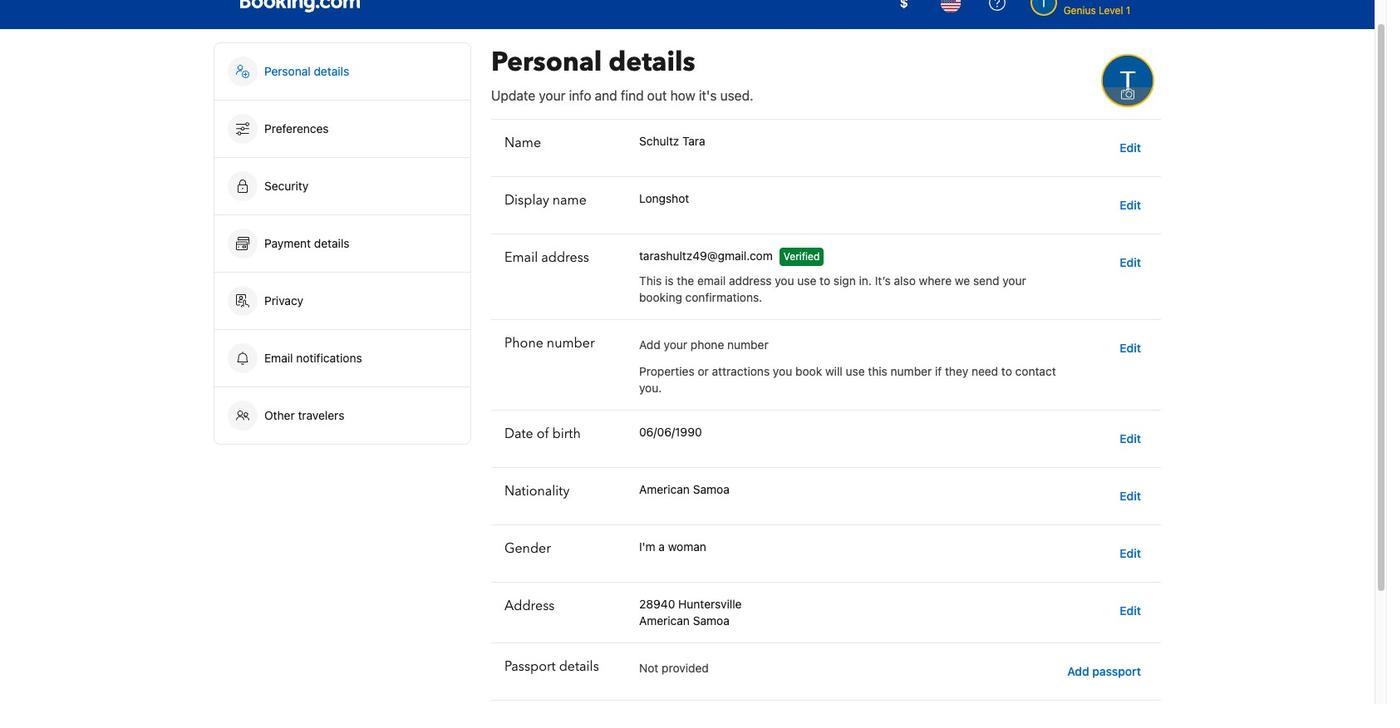 Task type: vqa. For each thing, say whether or not it's contained in the screenshot.
Copyright
no



Task type: describe. For each thing, give the bounding box(es) containing it.
update
[[491, 88, 536, 103]]

not provided
[[640, 661, 709, 675]]

payment details link
[[215, 215, 471, 272]]

to inside properties or attractions you book will use this number if they need to contact you.
[[1002, 364, 1013, 378]]

edit for address
[[1120, 604, 1142, 618]]

birth
[[553, 425, 581, 443]]

email for email address
[[505, 249, 538, 267]]

how
[[671, 88, 696, 103]]

payment
[[264, 236, 311, 250]]

passport
[[505, 658, 556, 676]]

edit for phone number
[[1120, 341, 1142, 355]]

edit button for address
[[1114, 596, 1148, 626]]

1 american from the top
[[640, 482, 690, 496]]

samoa inside 28940 huntersville american samoa
[[693, 614, 730, 628]]

personal details update your info and find out how it's used.
[[491, 44, 754, 103]]

edit for nationality
[[1120, 489, 1142, 503]]

email
[[698, 274, 726, 288]]

i'm
[[640, 540, 656, 554]]

edit button for phone number
[[1114, 333, 1148, 363]]

find
[[621, 88, 644, 103]]

edit button for date of birth
[[1114, 424, 1148, 454]]

nationality
[[505, 482, 570, 501]]

of
[[537, 425, 549, 443]]

edit button for display name
[[1114, 190, 1148, 220]]

email notifications
[[264, 351, 362, 365]]

add passport button
[[1061, 657, 1148, 687]]

you inside this is the email address you use to sign in. it's also where we send your booking confirmations.
[[775, 274, 795, 288]]

need
[[972, 364, 999, 378]]

other travelers
[[264, 408, 345, 422]]

preferences link
[[215, 101, 471, 157]]

genius level 1
[[1064, 4, 1131, 17]]

use for email address
[[798, 274, 817, 288]]

i'm a woman
[[640, 540, 707, 554]]

add your phone number
[[640, 338, 769, 352]]

attractions
[[712, 364, 770, 378]]

travelers
[[298, 408, 345, 422]]

privacy
[[264, 294, 304, 308]]

1
[[1127, 4, 1131, 17]]

personal details
[[264, 64, 349, 78]]

will
[[826, 364, 843, 378]]

schultz tara
[[640, 134, 706, 148]]

is
[[665, 274, 674, 288]]

28940
[[640, 597, 676, 611]]

edit button for email address
[[1114, 248, 1148, 278]]

details for payment details
[[314, 236, 350, 250]]

where
[[919, 274, 952, 288]]

1 horizontal spatial your
[[664, 338, 688, 352]]

tara
[[683, 134, 706, 148]]

contact
[[1016, 364, 1057, 378]]

other
[[264, 408, 295, 422]]

book
[[796, 364, 823, 378]]

add for add passport
[[1068, 664, 1090, 679]]

edit button for gender
[[1114, 539, 1148, 569]]

address
[[505, 597, 555, 615]]

also
[[894, 274, 916, 288]]

booking
[[640, 290, 683, 304]]

a
[[659, 540, 665, 554]]

genius
[[1064, 4, 1097, 17]]

name
[[553, 191, 587, 210]]

phone number
[[505, 334, 595, 353]]

edit for gender
[[1120, 546, 1142, 561]]

phone
[[691, 338, 725, 352]]

genius level 1 button
[[1024, 0, 1142, 22]]

american inside 28940 huntersville american samoa
[[640, 614, 690, 628]]

security link
[[215, 158, 471, 215]]

details for passport details
[[559, 658, 599, 676]]

and
[[595, 88, 618, 103]]

06/06/1990
[[640, 425, 702, 439]]

number inside properties or attractions you book will use this number if they need to contact you.
[[891, 364, 932, 378]]

28940 huntersville american samoa
[[640, 597, 742, 628]]

personal details link
[[215, 43, 471, 100]]

details for personal details
[[314, 64, 349, 78]]

if
[[936, 364, 942, 378]]

send
[[974, 274, 1000, 288]]

display
[[505, 191, 549, 210]]

display name
[[505, 191, 587, 210]]

sign
[[834, 274, 856, 288]]

verified
[[784, 250, 820, 263]]

passport
[[1093, 664, 1142, 679]]

address inside this is the email address you use to sign in. it's also where we send your booking confirmations.
[[729, 274, 772, 288]]

date
[[505, 425, 534, 443]]



Task type: locate. For each thing, give the bounding box(es) containing it.
edit for email address
[[1120, 255, 1142, 269]]

address down name
[[542, 249, 590, 267]]

edit
[[1120, 141, 1142, 155], [1120, 198, 1142, 212], [1120, 255, 1142, 269], [1120, 341, 1142, 355], [1120, 432, 1142, 446], [1120, 489, 1142, 503], [1120, 546, 1142, 561], [1120, 604, 1142, 618]]

to right need
[[1002, 364, 1013, 378]]

or
[[698, 364, 709, 378]]

1 horizontal spatial add
[[1068, 664, 1090, 679]]

details inside 'personal details update your info and find out how it's used.'
[[609, 44, 696, 81]]

edit button
[[1114, 133, 1148, 163], [1114, 190, 1148, 220], [1114, 248, 1148, 278], [1114, 333, 1148, 363], [1114, 424, 1148, 454], [1114, 482, 1148, 511], [1114, 539, 1148, 569], [1114, 596, 1148, 626]]

passport details
[[505, 658, 599, 676]]

0 horizontal spatial your
[[539, 88, 566, 103]]

used.
[[721, 88, 754, 103]]

0 vertical spatial email
[[505, 249, 538, 267]]

personal for personal details
[[264, 64, 311, 78]]

to
[[820, 274, 831, 288], [1002, 364, 1013, 378]]

this
[[868, 364, 888, 378]]

this
[[640, 274, 662, 288]]

details up preferences "link"
[[314, 64, 349, 78]]

1 vertical spatial your
[[1003, 274, 1027, 288]]

email inside email notifications link
[[264, 351, 293, 365]]

phone
[[505, 334, 544, 353]]

your inside 'personal details update your info and find out how it's used.'
[[539, 88, 566, 103]]

samoa down huntersville
[[693, 614, 730, 628]]

details up out
[[609, 44, 696, 81]]

6 edit from the top
[[1120, 489, 1142, 503]]

7 edit from the top
[[1120, 546, 1142, 561]]

out
[[648, 88, 667, 103]]

2 horizontal spatial your
[[1003, 274, 1027, 288]]

use inside properties or attractions you book will use this number if they need to contact you.
[[846, 364, 865, 378]]

8 edit from the top
[[1120, 604, 1142, 618]]

info
[[569, 88, 592, 103]]

1 horizontal spatial number
[[728, 338, 769, 352]]

address up confirmations.
[[729, 274, 772, 288]]

2 samoa from the top
[[693, 614, 730, 628]]

0 vertical spatial add
[[640, 338, 661, 352]]

1 samoa from the top
[[693, 482, 730, 496]]

1 horizontal spatial personal
[[491, 44, 602, 81]]

details right passport on the left bottom of page
[[559, 658, 599, 676]]

longshot
[[640, 191, 690, 205]]

preferences
[[264, 121, 329, 136]]

details for personal details update your info and find out how it's used.
[[609, 44, 696, 81]]

add up properties
[[640, 338, 661, 352]]

add passport
[[1068, 664, 1142, 679]]

edit for date of birth
[[1120, 432, 1142, 446]]

email left notifications
[[264, 351, 293, 365]]

0 horizontal spatial to
[[820, 274, 831, 288]]

properties or attractions you book will use this number if they need to contact you.
[[640, 364, 1057, 395]]

huntersville
[[679, 597, 742, 611]]

3 edit from the top
[[1120, 255, 1142, 269]]

5 edit button from the top
[[1114, 424, 1148, 454]]

email notifications link
[[215, 330, 471, 387]]

your right the send
[[1003, 274, 1027, 288]]

4 edit button from the top
[[1114, 333, 1148, 363]]

0 vertical spatial your
[[539, 88, 566, 103]]

use down verified in the top right of the page
[[798, 274, 817, 288]]

0 horizontal spatial number
[[547, 334, 595, 353]]

you.
[[640, 381, 662, 395]]

details
[[609, 44, 696, 81], [314, 64, 349, 78], [314, 236, 350, 250], [559, 658, 599, 676]]

0 vertical spatial samoa
[[693, 482, 730, 496]]

1 vertical spatial use
[[846, 364, 865, 378]]

1 vertical spatial address
[[729, 274, 772, 288]]

1 vertical spatial add
[[1068, 664, 1090, 679]]

woman
[[668, 540, 707, 554]]

1 edit from the top
[[1120, 141, 1142, 155]]

8 edit button from the top
[[1114, 596, 1148, 626]]

to inside this is the email address you use to sign in. it's also where we send your booking confirmations.
[[820, 274, 831, 288]]

add left passport
[[1068, 664, 1090, 679]]

your
[[539, 88, 566, 103], [1003, 274, 1027, 288], [664, 338, 688, 352]]

edit for name
[[1120, 141, 1142, 155]]

0 horizontal spatial address
[[542, 249, 590, 267]]

name
[[505, 134, 541, 152]]

confirmations.
[[686, 290, 763, 304]]

your inside this is the email address you use to sign in. it's also where we send your booking confirmations.
[[1003, 274, 1027, 288]]

not
[[640, 661, 659, 675]]

notifications
[[296, 351, 362, 365]]

2 american from the top
[[640, 614, 690, 628]]

1 vertical spatial american
[[640, 614, 690, 628]]

it's
[[875, 274, 891, 288]]

provided
[[662, 661, 709, 675]]

schultz
[[640, 134, 680, 148]]

3 edit button from the top
[[1114, 248, 1148, 278]]

0 vertical spatial american
[[640, 482, 690, 496]]

1 edit button from the top
[[1114, 133, 1148, 163]]

american up a
[[640, 482, 690, 496]]

number up 'attractions'
[[728, 338, 769, 352]]

payment details
[[264, 236, 353, 250]]

7 edit button from the top
[[1114, 539, 1148, 569]]

email for email notifications
[[264, 351, 293, 365]]

you down verified in the top right of the page
[[775, 274, 795, 288]]

to left 'sign'
[[820, 274, 831, 288]]

use for phone number
[[846, 364, 865, 378]]

email down display
[[505, 249, 538, 267]]

5 edit from the top
[[1120, 432, 1142, 446]]

add inside dropdown button
[[1068, 664, 1090, 679]]

use inside this is the email address you use to sign in. it's also where we send your booking confirmations.
[[798, 274, 817, 288]]

1 horizontal spatial address
[[729, 274, 772, 288]]

1 horizontal spatial email
[[505, 249, 538, 267]]

0 vertical spatial use
[[798, 274, 817, 288]]

1 vertical spatial samoa
[[693, 614, 730, 628]]

email
[[505, 249, 538, 267], [264, 351, 293, 365]]

security
[[264, 179, 309, 193]]

1 vertical spatial email
[[264, 351, 293, 365]]

date of birth
[[505, 425, 581, 443]]

american
[[640, 482, 690, 496], [640, 614, 690, 628]]

add
[[640, 338, 661, 352], [1068, 664, 1090, 679]]

2 vertical spatial your
[[664, 338, 688, 352]]

number left if
[[891, 364, 932, 378]]

the
[[677, 274, 695, 288]]

1 horizontal spatial use
[[846, 364, 865, 378]]

properties
[[640, 364, 695, 378]]

0 horizontal spatial personal
[[264, 64, 311, 78]]

0 vertical spatial address
[[542, 249, 590, 267]]

we
[[955, 274, 971, 288]]

1 vertical spatial you
[[773, 364, 793, 378]]

you
[[775, 274, 795, 288], [773, 364, 793, 378]]

other travelers link
[[215, 388, 471, 444]]

0 vertical spatial you
[[775, 274, 795, 288]]

american down 28940
[[640, 614, 690, 628]]

gender
[[505, 540, 551, 558]]

2 edit button from the top
[[1114, 190, 1148, 220]]

edit for display name
[[1120, 198, 1142, 212]]

details right payment
[[314, 236, 350, 250]]

edit button for nationality
[[1114, 482, 1148, 511]]

level
[[1099, 4, 1124, 17]]

4 edit from the top
[[1120, 341, 1142, 355]]

american samoa
[[640, 482, 730, 496]]

edit button for name
[[1114, 133, 1148, 163]]

personal up preferences
[[264, 64, 311, 78]]

it's
[[699, 88, 717, 103]]

in.
[[860, 274, 872, 288]]

0 vertical spatial to
[[820, 274, 831, 288]]

2 edit from the top
[[1120, 198, 1142, 212]]

2 horizontal spatial number
[[891, 364, 932, 378]]

number right phone
[[547, 334, 595, 353]]

samoa up woman
[[693, 482, 730, 496]]

this is the email address you use to sign in. it's also where we send your booking confirmations.
[[640, 274, 1027, 304]]

personal
[[491, 44, 602, 81], [264, 64, 311, 78]]

privacy link
[[215, 273, 471, 329]]

1 vertical spatial to
[[1002, 364, 1013, 378]]

0 horizontal spatial use
[[798, 274, 817, 288]]

they
[[946, 364, 969, 378]]

use right will
[[846, 364, 865, 378]]

0 horizontal spatial email
[[264, 351, 293, 365]]

your left info
[[539, 88, 566, 103]]

your up properties
[[664, 338, 688, 352]]

number
[[547, 334, 595, 353], [728, 338, 769, 352], [891, 364, 932, 378]]

email address
[[505, 249, 590, 267]]

samoa
[[693, 482, 730, 496], [693, 614, 730, 628]]

personal for personal details update your info and find out how it's used.
[[491, 44, 602, 81]]

tarashultz49@gmail.com
[[640, 249, 773, 263]]

personal inside 'personal details update your info and find out how it's used.'
[[491, 44, 602, 81]]

0 horizontal spatial add
[[640, 338, 661, 352]]

you inside properties or attractions you book will use this number if they need to contact you.
[[773, 364, 793, 378]]

6 edit button from the top
[[1114, 482, 1148, 511]]

personal up update
[[491, 44, 602, 81]]

use
[[798, 274, 817, 288], [846, 364, 865, 378]]

add for add your phone number
[[640, 338, 661, 352]]

1 horizontal spatial to
[[1002, 364, 1013, 378]]

you left book
[[773, 364, 793, 378]]



